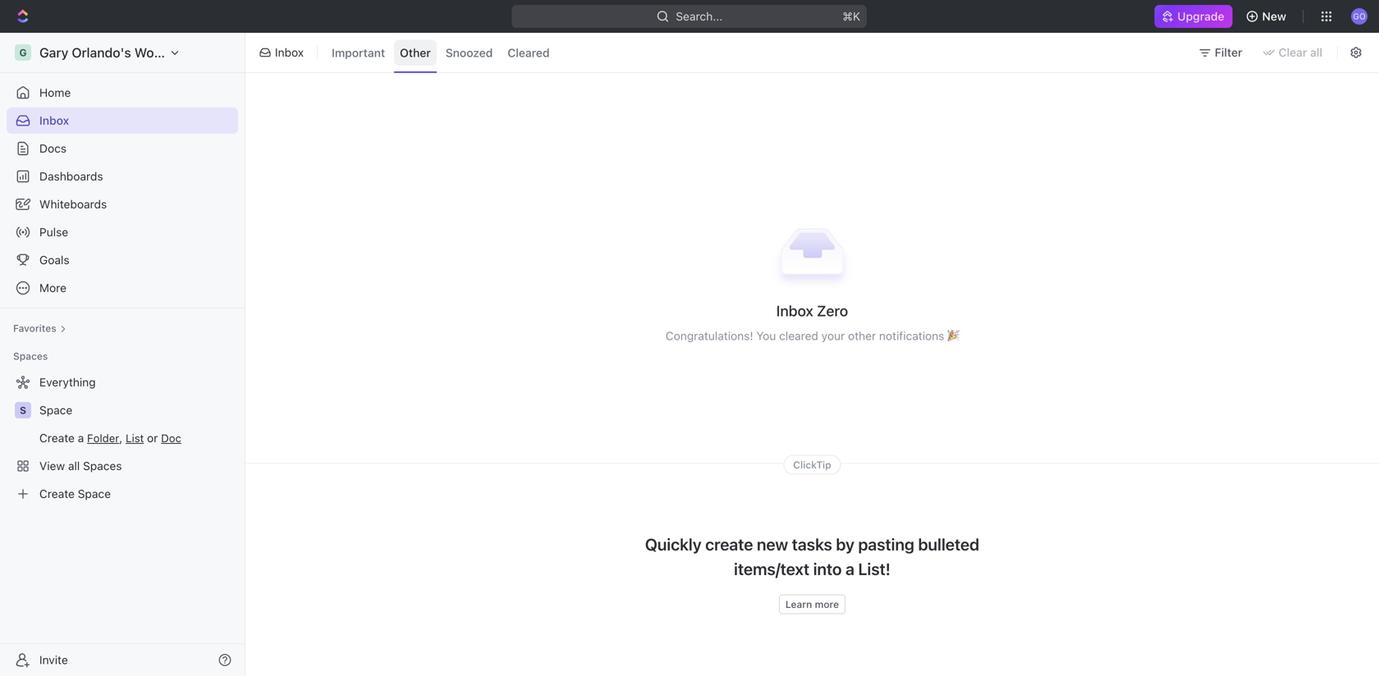 Task type: describe. For each thing, give the bounding box(es) containing it.
go
[[1353, 11, 1366, 21]]

go button
[[1346, 3, 1373, 30]]

tab list containing important
[[323, 30, 559, 76]]

all for clear
[[1310, 46, 1323, 59]]

home
[[39, 86, 71, 99]]

create
[[705, 535, 753, 554]]

quickly
[[645, 535, 702, 554]]

doc
[[161, 432, 181, 445]]

workspace
[[134, 45, 202, 60]]

0 horizontal spatial spaces
[[13, 351, 48, 362]]

you
[[756, 329, 776, 343]]

list button
[[126, 432, 144, 445]]

whiteboards link
[[7, 191, 238, 218]]

create a folder , list or doc
[[39, 431, 181, 445]]

sidebar navigation
[[0, 33, 249, 677]]

create space link
[[7, 481, 235, 507]]

tree inside sidebar navigation
[[7, 369, 238, 507]]

learn more link
[[779, 595, 846, 614]]

important
[[332, 46, 385, 59]]

upgrade
[[1178, 9, 1225, 23]]

search...
[[676, 9, 723, 23]]

space, , element
[[15, 402, 31, 419]]

new
[[1262, 9, 1287, 23]]

clear
[[1279, 46, 1307, 59]]

create for create a folder , list or doc
[[39, 431, 75, 445]]

gary orlando's workspace, , element
[[15, 44, 31, 61]]

into
[[813, 559, 842, 579]]

important button
[[326, 40, 391, 65]]

notifications
[[879, 329, 944, 343]]

0 horizontal spatial space
[[39, 404, 72, 417]]

new
[[757, 535, 788, 554]]

,
[[119, 431, 123, 445]]

🎉
[[948, 329, 959, 343]]

create space
[[39, 487, 111, 501]]

space link
[[39, 397, 235, 424]]

view
[[39, 459, 65, 473]]

filter
[[1215, 46, 1243, 59]]

filter button
[[1192, 39, 1252, 66]]

snoozed
[[446, 46, 493, 59]]

everything
[[39, 376, 96, 389]]

clear all
[[1279, 46, 1323, 59]]

quickly create new tasks by pasting bulleted items/text into a list!
[[645, 535, 980, 579]]

learn more
[[786, 599, 839, 610]]

cleared
[[508, 46, 550, 59]]

by
[[836, 535, 855, 554]]

all for view
[[68, 459, 80, 473]]

more button
[[7, 275, 238, 301]]

s
[[20, 405, 26, 416]]

learn
[[786, 599, 812, 610]]

inbox zero
[[776, 302, 848, 320]]

0 vertical spatial inbox
[[275, 46, 304, 59]]

pasting
[[858, 535, 915, 554]]

list
[[126, 432, 144, 445]]

cleared
[[779, 329, 819, 343]]

folder
[[87, 432, 119, 445]]

bulleted
[[918, 535, 980, 554]]

docs
[[39, 142, 67, 155]]

more
[[39, 281, 67, 295]]

gary orlando's workspace
[[39, 45, 202, 60]]



Task type: locate. For each thing, give the bounding box(es) containing it.
other
[[848, 329, 876, 343]]

all
[[1310, 46, 1323, 59], [68, 459, 80, 473]]

1 vertical spatial all
[[68, 459, 80, 473]]

other
[[400, 46, 431, 59]]

pulse link
[[7, 219, 238, 245]]

all right the clear
[[1310, 46, 1323, 59]]

create up view
[[39, 431, 75, 445]]

create
[[39, 431, 75, 445], [39, 487, 75, 501]]

goals
[[39, 253, 69, 267]]

tree containing everything
[[7, 369, 238, 507]]

2 vertical spatial inbox
[[776, 302, 813, 320]]

1 vertical spatial create
[[39, 487, 75, 501]]

a left folder
[[78, 431, 84, 445]]

inbox left the important
[[275, 46, 304, 59]]

other button
[[394, 40, 437, 65]]

spaces inside view all spaces link
[[83, 459, 122, 473]]

g
[[19, 47, 27, 58]]

0 horizontal spatial inbox
[[39, 114, 69, 127]]

inbox down home
[[39, 114, 69, 127]]

inbox link
[[7, 108, 238, 134]]

0 vertical spatial create
[[39, 431, 75, 445]]

all inside button
[[1310, 46, 1323, 59]]

space
[[39, 404, 72, 417], [78, 487, 111, 501]]

view all spaces
[[39, 459, 122, 473]]

whiteboards
[[39, 197, 107, 211]]

favorites button
[[7, 319, 73, 338]]

snoozed button
[[440, 40, 499, 65]]

1 horizontal spatial space
[[78, 487, 111, 501]]

0 vertical spatial space
[[39, 404, 72, 417]]

create for create space
[[39, 487, 75, 501]]

inbox inside the inbox link
[[39, 114, 69, 127]]

dashboards link
[[7, 163, 238, 190]]

1 vertical spatial space
[[78, 487, 111, 501]]

congratulations! you cleared your other notifications 🎉
[[666, 329, 959, 343]]

upgrade link
[[1155, 5, 1233, 28]]

1 horizontal spatial a
[[846, 559, 855, 579]]

your
[[822, 329, 845, 343]]

everything link
[[7, 369, 235, 396]]

or
[[147, 431, 158, 445]]

favorites
[[13, 323, 56, 334]]

more
[[815, 599, 839, 610]]

space down everything
[[39, 404, 72, 417]]

0 horizontal spatial a
[[78, 431, 84, 445]]

cleared button
[[502, 40, 556, 65]]

1 horizontal spatial inbox
[[275, 46, 304, 59]]

clicktip
[[793, 460, 831, 471]]

create down view
[[39, 487, 75, 501]]

doc button
[[161, 432, 181, 445]]

orlando's
[[72, 45, 131, 60]]

inbox up cleared
[[776, 302, 813, 320]]

docs link
[[7, 135, 238, 162]]

2 create from the top
[[39, 487, 75, 501]]

0 vertical spatial spaces
[[13, 351, 48, 362]]

folder button
[[87, 432, 119, 445]]

a right into on the right of page
[[846, 559, 855, 579]]

1 horizontal spatial all
[[1310, 46, 1323, 59]]

a inside quickly create new tasks by pasting bulleted items/text into a list!
[[846, 559, 855, 579]]

1 vertical spatial inbox
[[39, 114, 69, 127]]

space down view all spaces
[[78, 487, 111, 501]]

tab list
[[323, 30, 559, 76]]

all right view
[[68, 459, 80, 473]]

home link
[[7, 80, 238, 106]]

spaces
[[13, 351, 48, 362], [83, 459, 122, 473]]

all inside tree
[[68, 459, 80, 473]]

⌘k
[[843, 9, 861, 23]]

1 vertical spatial spaces
[[83, 459, 122, 473]]

gary
[[39, 45, 68, 60]]

zero
[[817, 302, 848, 320]]

dashboards
[[39, 170, 103, 183]]

a
[[78, 431, 84, 445], [846, 559, 855, 579]]

spaces down folder button
[[83, 459, 122, 473]]

invite
[[39, 654, 68, 667]]

a inside navigation
[[78, 431, 84, 445]]

0 horizontal spatial all
[[68, 459, 80, 473]]

clear all button
[[1256, 39, 1332, 66]]

congratulations!
[[666, 329, 753, 343]]

0 vertical spatial all
[[1310, 46, 1323, 59]]

tasks
[[792, 535, 832, 554]]

list!
[[858, 559, 891, 579]]

inbox
[[275, 46, 304, 59], [39, 114, 69, 127], [776, 302, 813, 320]]

pulse
[[39, 225, 68, 239]]

1 horizontal spatial spaces
[[83, 459, 122, 473]]

0 vertical spatial a
[[78, 431, 84, 445]]

spaces down 'favorites'
[[13, 351, 48, 362]]

items/text
[[734, 559, 810, 579]]

goals link
[[7, 247, 238, 273]]

new button
[[1239, 3, 1296, 30]]

1 create from the top
[[39, 431, 75, 445]]

2 horizontal spatial inbox
[[776, 302, 813, 320]]

tree
[[7, 369, 238, 507]]

1 vertical spatial a
[[846, 559, 855, 579]]

view all spaces link
[[7, 453, 235, 479]]



Task type: vqa. For each thing, say whether or not it's contained in the screenshot.
OVERDUE at bottom left
no



